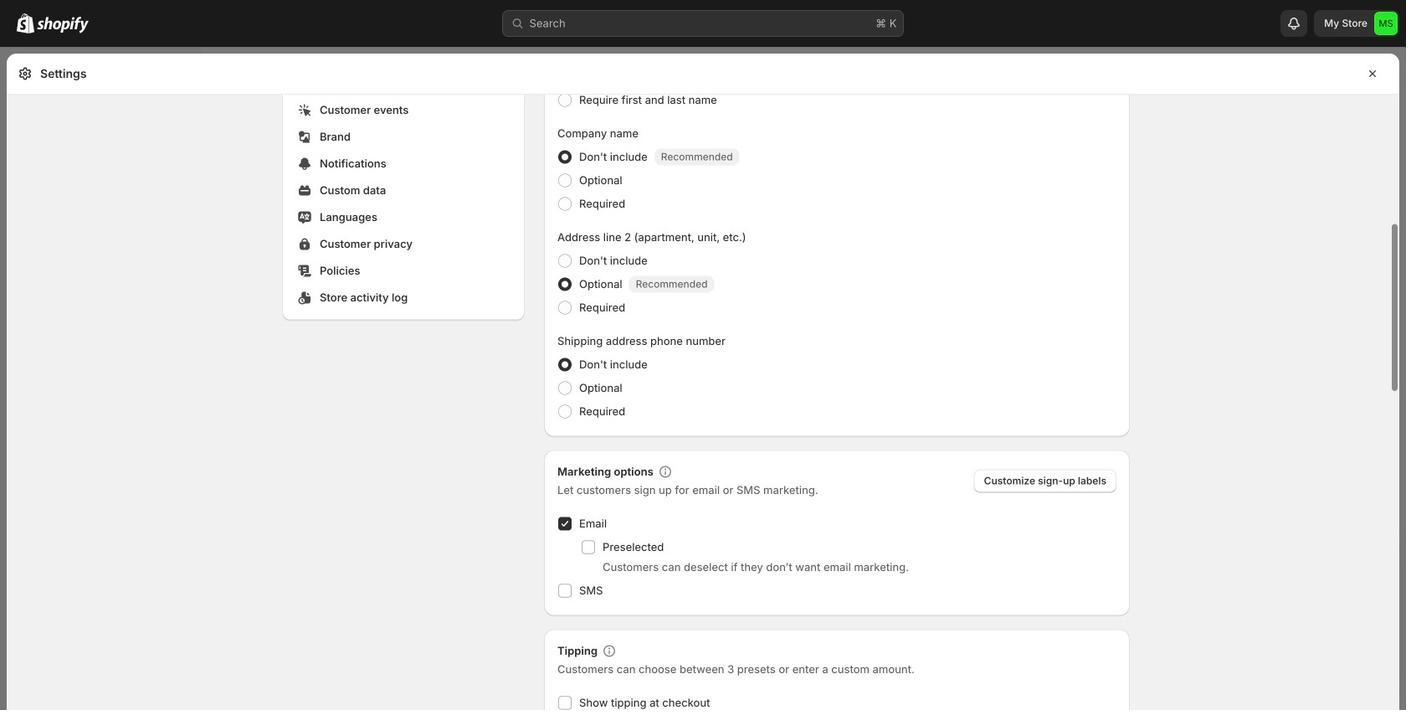 Task type: vqa. For each thing, say whether or not it's contained in the screenshot.
Settings dialog
yes



Task type: locate. For each thing, give the bounding box(es) containing it.
settings dialog
[[7, 0, 1400, 710]]



Task type: describe. For each thing, give the bounding box(es) containing it.
my store image
[[1375, 12, 1398, 35]]

shopify image
[[17, 13, 34, 33]]

shopify image
[[37, 17, 89, 33]]



